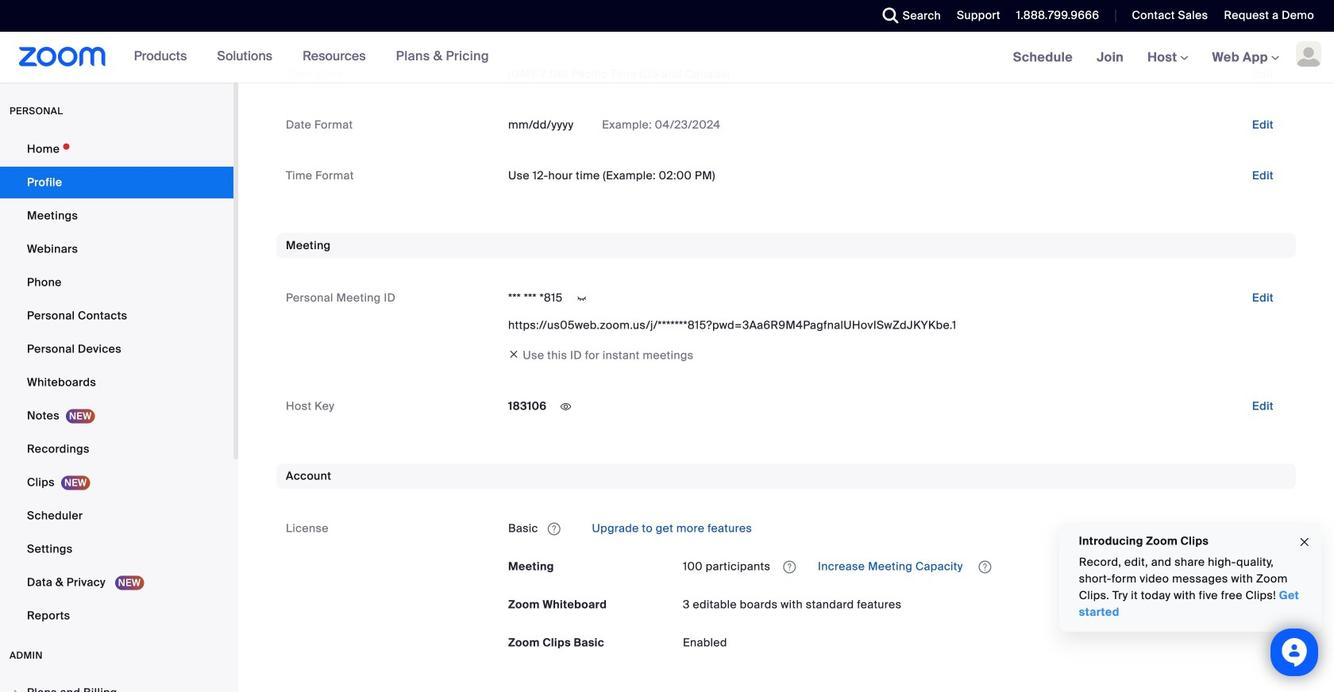 Task type: locate. For each thing, give the bounding box(es) containing it.
right image
[[11, 689, 21, 693]]

show personal meeting id image
[[569, 292, 595, 306]]

zoom logo image
[[19, 47, 106, 67]]

1 vertical spatial application
[[683, 555, 1287, 580]]

close image
[[1299, 534, 1312, 552]]

application
[[509, 516, 1287, 542], [683, 555, 1287, 580]]

meetings navigation
[[1002, 32, 1335, 84]]

menu item
[[0, 679, 234, 693]]

banner
[[0, 32, 1335, 84]]

learn more about your meeting license image
[[779, 561, 801, 575]]

learn more about your license type image
[[546, 524, 562, 535]]



Task type: vqa. For each thing, say whether or not it's contained in the screenshot.
with inside the "Tabs of all notes page" TAB LIST
no



Task type: describe. For each thing, give the bounding box(es) containing it.
0 vertical spatial application
[[509, 516, 1287, 542]]

profile picture image
[[1297, 41, 1322, 67]]

product information navigation
[[106, 32, 501, 83]]

hide host key image
[[553, 400, 579, 415]]

personal menu menu
[[0, 133, 234, 634]]



